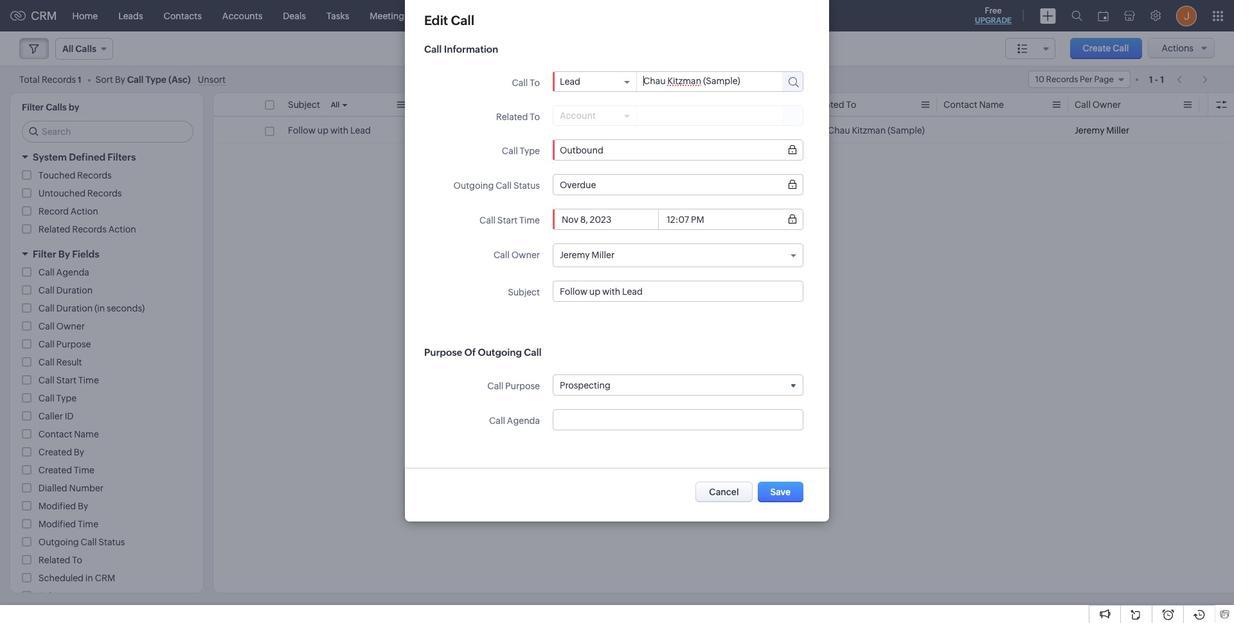 Task type: describe. For each thing, give the bounding box(es) containing it.
reports link
[[460, 0, 513, 31]]

Account field
[[560, 111, 630, 121]]

1 vertical spatial subject
[[508, 287, 540, 298]]

2 vertical spatial outgoing
[[38, 537, 79, 548]]

1 horizontal spatial status
[[513, 181, 540, 191]]

fields
[[72, 249, 99, 260]]

free
[[985, 6, 1002, 15]]

0 vertical spatial call duration
[[681, 100, 735, 110]]

chau kitzman (sample) link
[[812, 124, 925, 137]]

by for filter
[[58, 249, 70, 260]]

to up scheduled in crm
[[72, 555, 82, 566]]

tasks
[[326, 11, 349, 21]]

Prospecting field
[[560, 380, 796, 390]]

2 vertical spatial related to
[[38, 555, 82, 566]]

0 horizontal spatial purpose
[[56, 339, 91, 350]]

records for related
[[72, 224, 107, 235]]

caller id
[[38, 411, 74, 422]]

Lead field
[[560, 76, 630, 87]]

calls link
[[419, 0, 460, 31]]

deals
[[283, 11, 306, 21]]

filter calls by
[[22, 102, 79, 112]]

related records action
[[38, 224, 136, 235]]

Search text field
[[22, 121, 193, 142]]

follow up with lead link
[[288, 124, 371, 137]]

(in
[[94, 303, 105, 314]]

0 horizontal spatial call duration
[[38, 285, 93, 296]]

contacts
[[164, 11, 202, 21]]

0 vertical spatial type
[[146, 74, 166, 85]]

call agenda for information
[[489, 416, 540, 426]]

leads
[[118, 11, 143, 21]]

1 vertical spatial outgoing call status
[[38, 537, 125, 548]]

edit call
[[424, 13, 474, 28]]

0 vertical spatial outgoing
[[453, 181, 494, 191]]

meetings link
[[359, 0, 419, 31]]

filters
[[108, 152, 136, 163]]

untouched records
[[38, 188, 122, 199]]

related down call to
[[496, 112, 528, 122]]

account
[[560, 111, 596, 121]]

call inside button
[[1113, 43, 1129, 53]]

create
[[1083, 43, 1111, 53]]

create call
[[1083, 43, 1129, 53]]

2 vertical spatial subject
[[38, 591, 70, 602]]

2 horizontal spatial call owner
[[1075, 100, 1121, 110]]

0 vertical spatial duration
[[699, 100, 735, 110]]

number
[[69, 483, 103, 494]]

1 horizontal spatial jeremy miller
[[1075, 125, 1129, 136]]

meetings
[[370, 11, 409, 21]]

1 horizontal spatial call purpose
[[487, 381, 540, 391]]

2 horizontal spatial owner
[[1092, 100, 1121, 110]]

1 vertical spatial outgoing
[[478, 347, 522, 358]]

(sample)
[[888, 125, 925, 136]]

unsort
[[198, 74, 226, 85]]

1 horizontal spatial 1
[[1149, 74, 1153, 85]]

records for total
[[42, 74, 76, 85]]

in
[[85, 573, 93, 584]]

0 horizontal spatial contact
[[38, 429, 72, 440]]

scheduled
[[38, 573, 84, 584]]

0 horizontal spatial calls
[[46, 102, 67, 112]]

created by
[[38, 447, 84, 458]]

2 horizontal spatial call start time
[[550, 100, 611, 110]]

free upgrade
[[975, 6, 1012, 25]]

0 vertical spatial crm
[[31, 9, 57, 22]]

1 horizontal spatial call start time
[[480, 215, 540, 226]]

modified for modified time
[[38, 519, 76, 530]]

follow
[[288, 125, 316, 136]]

total
[[19, 74, 40, 85]]

sort by call type (asc)
[[95, 74, 191, 85]]

filter for filter by fields
[[33, 249, 56, 260]]

records for touched
[[77, 170, 112, 181]]

result
[[56, 357, 82, 368]]

modified for modified by
[[38, 501, 76, 512]]

0 vertical spatial outgoing call status
[[453, 181, 540, 191]]

(asc)
[[168, 74, 191, 85]]

system defined filters
[[33, 152, 136, 163]]

actions
[[1162, 43, 1194, 53]]

0 vertical spatial call type
[[502, 146, 540, 156]]

0 horizontal spatial action
[[70, 206, 98, 217]]

chau kitzman (sample)
[[828, 125, 925, 136]]

agenda for information
[[507, 416, 540, 426]]

nov
[[550, 125, 567, 136]]

by for sort
[[115, 74, 125, 85]]

scheduled in crm
[[38, 573, 115, 584]]

0 vertical spatial contact name
[[944, 100, 1004, 110]]

0 horizontal spatial call start time
[[38, 375, 99, 386]]

kitzman
[[852, 125, 886, 136]]

touched records
[[38, 170, 112, 181]]

0 horizontal spatial call owner
[[38, 321, 85, 332]]

0 vertical spatial start
[[568, 100, 588, 110]]

related up chau
[[812, 100, 844, 110]]

call agenda for calls
[[38, 267, 89, 278]]

create call button
[[1070, 38, 1142, 59]]

1 vertical spatial type
[[520, 146, 540, 156]]

12:07
[[602, 125, 624, 136]]

sort
[[95, 74, 113, 85]]

accounts link
[[212, 0, 273, 31]]

record action
[[38, 206, 98, 217]]

dialled number
[[38, 483, 103, 494]]

0 vertical spatial miller
[[1106, 125, 1129, 136]]

2 horizontal spatial purpose
[[505, 381, 540, 391]]

-
[[1155, 74, 1158, 85]]

1 vertical spatial owner
[[511, 250, 540, 260]]

deals link
[[273, 0, 316, 31]]

touched
[[38, 170, 75, 181]]

1 horizontal spatial purpose
[[424, 347, 462, 358]]

pm
[[626, 125, 639, 136]]

by for modified
[[78, 501, 88, 512]]

1 horizontal spatial crm
[[95, 573, 115, 584]]

1 horizontal spatial jeremy
[[1075, 125, 1104, 136]]

2 vertical spatial type
[[56, 393, 77, 404]]

0 vertical spatial subject
[[288, 100, 320, 110]]

purpose of outgoing call
[[424, 347, 542, 358]]

1 vertical spatial name
[[74, 429, 99, 440]]

id
[[65, 411, 74, 422]]

related down record
[[38, 224, 70, 235]]

home link
[[62, 0, 108, 31]]

of
[[464, 347, 476, 358]]

caller
[[38, 411, 63, 422]]

crm link
[[10, 9, 57, 22]]

0 horizontal spatial call purpose
[[38, 339, 91, 350]]

2 vertical spatial start
[[56, 375, 76, 386]]

1 for 1 - 1
[[1160, 74, 1164, 85]]

record
[[38, 206, 69, 217]]

2 vertical spatial owner
[[56, 321, 85, 332]]

leads link
[[108, 0, 153, 31]]

nov 8, 2023 12:07 pm
[[550, 125, 639, 136]]

system
[[33, 152, 67, 163]]



Task type: vqa. For each thing, say whether or not it's contained in the screenshot.
Prospecting
yes



Task type: locate. For each thing, give the bounding box(es) containing it.
records up filter calls by on the top of page
[[42, 74, 76, 85]]

0 vertical spatial lead
[[560, 76, 580, 87]]

total records 1
[[19, 74, 81, 85]]

crm
[[31, 9, 57, 22], [95, 573, 115, 584]]

0 vertical spatial jeremy
[[1075, 125, 1104, 136]]

filter
[[22, 102, 44, 112], [33, 249, 56, 260]]

1 horizontal spatial call agenda
[[489, 416, 540, 426]]

0 horizontal spatial start
[[56, 375, 76, 386]]

filter inside dropdown button
[[33, 249, 56, 260]]

Outbound field
[[560, 145, 796, 155]]

None text field
[[560, 286, 796, 297]]

status up scheduled in crm
[[99, 537, 125, 548]]

records down defined
[[77, 170, 112, 181]]

1 vertical spatial action
[[108, 224, 136, 235]]

by left fields on the top
[[58, 249, 70, 260]]

created up created time
[[38, 447, 72, 458]]

created up dialled
[[38, 465, 72, 476]]

1 vertical spatial call owner
[[494, 250, 540, 260]]

1 vertical spatial duration
[[56, 285, 93, 296]]

seconds)
[[107, 303, 145, 314]]

2 modified from the top
[[38, 519, 76, 530]]

call to
[[512, 78, 540, 88]]

1 vertical spatial modified
[[38, 519, 76, 530]]

1 horizontal spatial call owner
[[494, 250, 540, 260]]

type
[[146, 74, 166, 85], [520, 146, 540, 156], [56, 393, 77, 404]]

records up fields on the top
[[72, 224, 107, 235]]

0 horizontal spatial jeremy miller
[[560, 250, 615, 260]]

call duration up call duration (in seconds)
[[38, 285, 93, 296]]

filter left fields on the top
[[33, 249, 56, 260]]

created for created time
[[38, 465, 72, 476]]

0 horizontal spatial outgoing call status
[[38, 537, 125, 548]]

records for untouched
[[87, 188, 122, 199]]

1 horizontal spatial lead
[[560, 76, 580, 87]]

start
[[568, 100, 588, 110], [497, 215, 517, 226], [56, 375, 76, 386]]

related
[[812, 100, 844, 110], [496, 112, 528, 122], [38, 224, 70, 235], [38, 555, 70, 566]]

1 left -
[[1149, 74, 1153, 85]]

0 horizontal spatial crm
[[31, 9, 57, 22]]

follow up with lead
[[288, 125, 371, 136]]

time
[[590, 100, 611, 110], [519, 215, 540, 226], [78, 375, 99, 386], [74, 465, 94, 476], [78, 519, 98, 530]]

accounts
[[222, 11, 262, 21]]

1 horizontal spatial call duration
[[681, 100, 735, 110]]

call duration
[[681, 100, 735, 110], [38, 285, 93, 296]]

1 vertical spatial lead
[[350, 125, 371, 136]]

calls up call information
[[429, 11, 449, 21]]

call duration up 'outbound' field
[[681, 100, 735, 110]]

up
[[317, 125, 329, 136]]

owner
[[1092, 100, 1121, 110], [511, 250, 540, 260], [56, 321, 85, 332]]

type up id
[[56, 393, 77, 404]]

edit
[[424, 13, 448, 28]]

1 vertical spatial agenda
[[507, 416, 540, 426]]

2 horizontal spatial 1
[[1160, 74, 1164, 85]]

1 horizontal spatial outgoing call status
[[453, 181, 540, 191]]

0 vertical spatial related to
[[812, 100, 856, 110]]

1 horizontal spatial agenda
[[507, 416, 540, 426]]

0 vertical spatial agenda
[[56, 267, 89, 278]]

created time
[[38, 465, 94, 476]]

tasks link
[[316, 0, 359, 31]]

by inside dropdown button
[[58, 249, 70, 260]]

call agenda
[[38, 267, 89, 278], [489, 416, 540, 426]]

0 horizontal spatial subject
[[38, 591, 70, 602]]

chau
[[828, 125, 850, 136]]

agenda
[[56, 267, 89, 278], [507, 416, 540, 426]]

call purpose
[[38, 339, 91, 350], [487, 381, 540, 391]]

to up chau
[[846, 100, 856, 110]]

2 vertical spatial call owner
[[38, 321, 85, 332]]

filter for filter calls by
[[22, 102, 44, 112]]

modified down modified by in the bottom left of the page
[[38, 519, 76, 530]]

status left overdue
[[513, 181, 540, 191]]

1 horizontal spatial miller
[[1106, 125, 1129, 136]]

call start time
[[550, 100, 611, 110], [480, 215, 540, 226], [38, 375, 99, 386]]

crm right in
[[95, 573, 115, 584]]

information
[[444, 44, 498, 55]]

lead
[[560, 76, 580, 87], [350, 125, 371, 136]]

lead right with
[[350, 125, 371, 136]]

0 horizontal spatial call type
[[38, 393, 77, 404]]

1 vertical spatial contact name
[[38, 429, 99, 440]]

defined
[[69, 152, 105, 163]]

related up scheduled
[[38, 555, 70, 566]]

filter down total
[[22, 102, 44, 112]]

1 created from the top
[[38, 447, 72, 458]]

call purpose down purpose of outgoing call
[[487, 381, 540, 391]]

0 horizontal spatial status
[[99, 537, 125, 548]]

call result
[[38, 357, 82, 368]]

untouched
[[38, 188, 86, 199]]

action up related records action at the top
[[70, 206, 98, 217]]

filter by fields button
[[10, 243, 203, 265]]

call type up caller id
[[38, 393, 77, 404]]

0 horizontal spatial 1
[[78, 75, 81, 85]]

1 horizontal spatial contact name
[[944, 100, 1004, 110]]

2 horizontal spatial related to
[[812, 100, 856, 110]]

2 vertical spatial duration
[[56, 303, 93, 314]]

call type left outbound
[[502, 146, 540, 156]]

calls inside 'link'
[[429, 11, 449, 21]]

call purpose up result
[[38, 339, 91, 350]]

home
[[72, 11, 98, 21]]

calls left by at the left
[[46, 102, 67, 112]]

1 vertical spatial call agenda
[[489, 416, 540, 426]]

modified down dialled
[[38, 501, 76, 512]]

purpose up result
[[56, 339, 91, 350]]

1 horizontal spatial start
[[497, 215, 517, 226]]

upgrade
[[975, 16, 1012, 25]]

outbound
[[560, 145, 603, 155]]

1 horizontal spatial name
[[979, 100, 1004, 110]]

calls
[[429, 11, 449, 21], [46, 102, 67, 112]]

contact name
[[944, 100, 1004, 110], [38, 429, 99, 440]]

1 vertical spatial crm
[[95, 573, 115, 584]]

by right sort
[[115, 74, 125, 85]]

agenda for calls
[[56, 267, 89, 278]]

outgoing
[[453, 181, 494, 191], [478, 347, 522, 358], [38, 537, 79, 548]]

2 horizontal spatial start
[[568, 100, 588, 110]]

1 left sort
[[78, 75, 81, 85]]

filter by fields
[[33, 249, 99, 260]]

0 vertical spatial filter
[[22, 102, 44, 112]]

1 horizontal spatial related to
[[496, 112, 540, 122]]

0 horizontal spatial agenda
[[56, 267, 89, 278]]

0 horizontal spatial type
[[56, 393, 77, 404]]

1 vertical spatial created
[[38, 465, 72, 476]]

related to up scheduled
[[38, 555, 82, 566]]

system defined filters button
[[10, 146, 203, 168]]

1 vertical spatial calls
[[46, 102, 67, 112]]

jeremy miller
[[1075, 125, 1129, 136], [560, 250, 615, 260]]

1 inside the total records 1
[[78, 75, 81, 85]]

related to down call to
[[496, 112, 540, 122]]

action up filter by fields dropdown button
[[108, 224, 136, 235]]

by up created time
[[74, 447, 84, 458]]

1
[[1149, 74, 1153, 85], [1160, 74, 1164, 85], [78, 75, 81, 85]]

prospecting
[[560, 380, 610, 390]]

1 horizontal spatial owner
[[511, 250, 540, 260]]

duration left (in
[[56, 303, 93, 314]]

reports
[[470, 11, 503, 21]]

type left outbound
[[520, 146, 540, 156]]

action
[[70, 206, 98, 217], [108, 224, 136, 235]]

to down call to
[[530, 112, 540, 122]]

0 horizontal spatial lead
[[350, 125, 371, 136]]

1 - 1
[[1149, 74, 1164, 85]]

navigation
[[1170, 70, 1215, 89]]

1 horizontal spatial contact
[[944, 100, 977, 110]]

lead up account
[[560, 76, 580, 87]]

1 right -
[[1160, 74, 1164, 85]]

dialled
[[38, 483, 67, 494]]

subject
[[288, 100, 320, 110], [508, 287, 540, 298], [38, 591, 70, 602]]

2 created from the top
[[38, 465, 72, 476]]

duration up 'outbound' field
[[699, 100, 735, 110]]

None button
[[696, 482, 752, 503], [758, 482, 803, 503], [696, 482, 752, 503], [758, 482, 803, 503]]

jeremy
[[1075, 125, 1104, 136], [560, 250, 590, 260]]

by
[[69, 102, 79, 112]]

2 horizontal spatial type
[[520, 146, 540, 156]]

purpose down purpose of outgoing call
[[505, 381, 540, 391]]

records
[[42, 74, 76, 85], [77, 170, 112, 181], [87, 188, 122, 199], [72, 224, 107, 235]]

crm left home
[[31, 9, 57, 22]]

records down touched records
[[87, 188, 122, 199]]

duration up call duration (in seconds)
[[56, 285, 93, 296]]

1 horizontal spatial call type
[[502, 146, 540, 156]]

type left the (asc) on the top of the page
[[146, 74, 166, 85]]

0 vertical spatial modified
[[38, 501, 76, 512]]

0 horizontal spatial jeremy
[[560, 250, 590, 260]]

0 vertical spatial jeremy miller
[[1075, 125, 1129, 136]]

by for created
[[74, 447, 84, 458]]

status
[[513, 181, 540, 191], [99, 537, 125, 548]]

call information
[[424, 44, 498, 55]]

1 vertical spatial status
[[99, 537, 125, 548]]

call duration (in seconds)
[[38, 303, 145, 314]]

2 vertical spatial call start time
[[38, 375, 99, 386]]

outgoing call status
[[453, 181, 540, 191], [38, 537, 125, 548]]

call
[[451, 13, 474, 28], [1113, 43, 1129, 53], [424, 44, 442, 55], [127, 74, 144, 85], [512, 78, 528, 88], [550, 100, 566, 110], [681, 100, 697, 110], [1075, 100, 1091, 110], [502, 146, 518, 156], [496, 181, 512, 191], [480, 215, 496, 226], [494, 250, 510, 260], [38, 267, 54, 278], [38, 285, 54, 296], [38, 303, 54, 314], [38, 321, 54, 332], [38, 339, 54, 350], [524, 347, 542, 358], [38, 357, 54, 368], [38, 375, 54, 386], [487, 381, 503, 391], [38, 393, 54, 404], [489, 416, 505, 426], [81, 537, 97, 548]]

1 for total records 1
[[78, 75, 81, 85]]

2023
[[578, 125, 600, 136]]

None text field
[[637, 72, 771, 90]]

1 vertical spatial call start time
[[480, 215, 540, 226]]

to left lead field
[[530, 78, 540, 88]]

created for created by
[[38, 447, 72, 458]]

1 vertical spatial jeremy miller
[[560, 250, 615, 260]]

1 vertical spatial call type
[[38, 393, 77, 404]]

0 horizontal spatial miller
[[591, 250, 615, 260]]

1 vertical spatial call duration
[[38, 285, 93, 296]]

with
[[330, 125, 349, 136]]

all
[[331, 101, 340, 109]]

overdue
[[560, 180, 596, 190]]

1 horizontal spatial calls
[[429, 11, 449, 21]]

0 vertical spatial status
[[513, 181, 540, 191]]

call type
[[502, 146, 540, 156], [38, 393, 77, 404]]

0 horizontal spatial call agenda
[[38, 267, 89, 278]]

0 vertical spatial call owner
[[1075, 100, 1121, 110]]

0 vertical spatial name
[[979, 100, 1004, 110]]

8,
[[569, 125, 576, 136]]

0 vertical spatial call purpose
[[38, 339, 91, 350]]

modified time
[[38, 519, 98, 530]]

Overdue field
[[560, 180, 796, 190]]

1 vertical spatial jeremy
[[560, 250, 590, 260]]

miller
[[1106, 125, 1129, 136], [591, 250, 615, 260]]

1 vertical spatial filter
[[33, 249, 56, 260]]

1 modified from the top
[[38, 501, 76, 512]]

modified by
[[38, 501, 88, 512]]

1 horizontal spatial subject
[[288, 100, 320, 110]]

1 vertical spatial call purpose
[[487, 381, 540, 391]]

0 horizontal spatial contact name
[[38, 429, 99, 440]]

contacts link
[[153, 0, 212, 31]]

related to up chau
[[812, 100, 856, 110]]

purpose left the of
[[424, 347, 462, 358]]

0 vertical spatial contact
[[944, 100, 977, 110]]

by down number
[[78, 501, 88, 512]]

0 vertical spatial owner
[[1092, 100, 1121, 110]]



